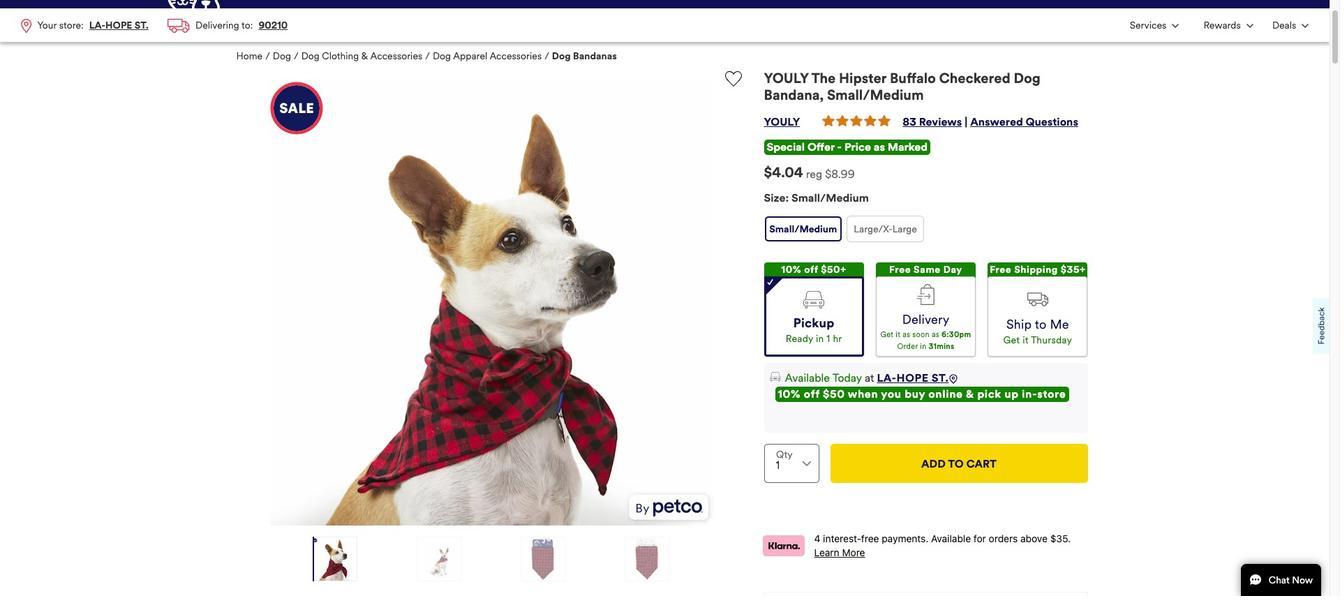Task type: vqa. For each thing, say whether or not it's contained in the screenshot.
right Icon pickup store
yes



Task type: locate. For each thing, give the bounding box(es) containing it.
as right price
[[874, 141, 885, 154]]

add
[[922, 457, 946, 470]]

bandana,
[[764, 87, 824, 104]]

0 horizontal spatial available
[[785, 371, 830, 385]]

dog right dog link
[[301, 50, 320, 62]]

delivery
[[903, 312, 950, 328]]

in-
[[1022, 387, 1038, 401]]

/ right dog link
[[294, 50, 299, 62]]

small/medium inside option
[[770, 223, 837, 235]]

free
[[862, 533, 879, 545]]

delivery get it as soon as 6:30pm order in 31mins
[[881, 312, 972, 351]]

free left shipping
[[990, 264, 1012, 276]]

it down "ship"
[[1023, 335, 1029, 346]]

1 carat down icon 13 image from the left
[[1173, 23, 1180, 28]]

0 horizontal spatial in
[[816, 333, 824, 345]]

dog bandanas link
[[552, 50, 617, 62]]

/ left dog link
[[265, 50, 270, 62]]

youly link
[[764, 115, 800, 129]]

youly left the
[[764, 70, 809, 87]]

variation-Small/Medium radio
[[765, 217, 842, 242]]

more
[[842, 547, 866, 559]]

youly
[[764, 70, 809, 87], [764, 115, 800, 129]]

$4.04
[[764, 164, 804, 182]]

off for $50
[[804, 387, 820, 401]]

free for ship to me
[[990, 264, 1012, 276]]

0 horizontal spatial get
[[881, 330, 894, 339]]

dog apparel accessories link
[[433, 50, 542, 62]]

as
[[874, 141, 885, 154], [903, 330, 911, 339], [932, 330, 940, 339]]

in down soon on the right bottom
[[921, 342, 927, 351]]

home
[[236, 50, 263, 62]]

dog right home link on the top left of the page
[[273, 50, 291, 62]]

0 horizontal spatial carat down icon 13 image
[[1173, 23, 1180, 28]]

free left same
[[890, 264, 911, 276]]

0 horizontal spatial icon pickup store image
[[770, 371, 781, 383]]

1 vertical spatial small/medium
[[792, 191, 869, 205]]

the
[[812, 70, 836, 87]]

list
[[11, 8, 297, 42], [1121, 8, 1319, 42]]

off
[[805, 264, 819, 276], [804, 387, 820, 401]]

it inside ship to me get it thursday
[[1023, 335, 1029, 346]]

1 horizontal spatial get
[[1004, 335, 1020, 346]]

$8.99
[[825, 168, 855, 181]]

/ left dog bandanas link
[[545, 50, 549, 62]]

31mins
[[929, 342, 955, 351]]

free inside free same day $35+
[[890, 264, 911, 276]]

get inside ship to me get it thursday
[[1004, 335, 1020, 346]]

1 horizontal spatial free
[[990, 264, 1012, 276]]

2 horizontal spatial carat down icon 13 image
[[1303, 23, 1310, 28]]

accessories
[[370, 50, 423, 62], [490, 50, 542, 62]]

2 option group from the top
[[764, 263, 1088, 357]]

as up the order
[[903, 330, 911, 339]]

dog
[[273, 50, 291, 62], [301, 50, 320, 62], [433, 50, 451, 62], [552, 50, 571, 62], [1014, 70, 1041, 87]]

free shipping $35+
[[990, 264, 1086, 276]]

1 horizontal spatial in
[[921, 342, 927, 351]]

1 vertical spatial option group
[[764, 263, 1088, 357]]

home / dog / dog clothing & accessories / dog apparel accessories /
[[236, 50, 549, 62]]

10% left "$50+"
[[782, 264, 802, 276]]

carat down icon 13 image
[[1173, 23, 1180, 28], [1247, 23, 1254, 28], [1303, 23, 1310, 28]]

$35+ right shipping
[[1061, 264, 1086, 276]]

1 vertical spatial available
[[932, 533, 971, 545]]

0 vertical spatial small/medium
[[827, 87, 924, 104]]

1 horizontal spatial carat down icon 13 image
[[1247, 23, 1254, 28]]

available
[[785, 371, 830, 385], [932, 533, 971, 545]]

0 horizontal spatial accessories
[[370, 50, 423, 62]]

it inside delivery get it as soon as 6:30pm order in 31mins
[[896, 330, 901, 339]]

1 youly from the top
[[764, 70, 809, 87]]

1 free from the left
[[890, 264, 911, 276]]

reg
[[806, 168, 823, 181]]

2 carat down icon 13 button from the left
[[1265, 10, 1318, 41]]

available up $50 at the bottom right
[[785, 371, 830, 385]]

icon pickup store image for pickup
[[804, 291, 825, 308]]

2 vertical spatial small/medium
[[770, 223, 837, 235]]

$35+ down same
[[914, 279, 939, 291]]

/ left apparel
[[425, 50, 430, 62]]

size
[[764, 191, 786, 205]]

10%
[[782, 264, 802, 276], [778, 387, 801, 401]]

in left the 1
[[816, 333, 824, 345]]

free for delivery
[[890, 264, 911, 276]]

marked
[[888, 141, 928, 154]]

youly inside youly the hipster buffalo checkered dog bandana, small/medium
[[764, 70, 809, 87]]

option group
[[764, 216, 1088, 248], [764, 263, 1088, 357]]

icon carat down image
[[803, 461, 811, 466]]

1 horizontal spatial list
[[1121, 8, 1319, 42]]

10% off $50 when you buy online & pick up in-store
[[778, 387, 1067, 401]]

0 horizontal spatial list
[[11, 8, 297, 42]]

off left $50 at the bottom right
[[804, 387, 820, 401]]

get
[[881, 330, 894, 339], [1004, 335, 1020, 346]]

carat down icon 13 button
[[1190, 10, 1262, 41], [1265, 10, 1318, 41]]

1 vertical spatial $35+
[[914, 279, 939, 291]]

small/medium down $8.99
[[792, 191, 869, 205]]

day
[[944, 264, 963, 276]]

0 horizontal spatial &
[[362, 50, 368, 62]]

1 vertical spatial off
[[804, 387, 820, 401]]

1 horizontal spatial accessories
[[490, 50, 542, 62]]

up
[[1005, 387, 1019, 401]]

hope
[[897, 371, 929, 385]]

shipping
[[1015, 264, 1059, 276]]

get down "ship"
[[1004, 335, 1020, 346]]

apparel
[[453, 50, 488, 62]]

0 horizontal spatial carat down icon 13 button
[[1190, 10, 1262, 41]]

delivery-method-Ship to Me-Get it Thursday radio
[[988, 277, 1088, 357]]

small/medium up 83
[[827, 87, 924, 104]]

6:30pm
[[942, 330, 972, 339]]

1 vertical spatial youly
[[764, 115, 800, 129]]

order
[[898, 342, 918, 351]]

free
[[890, 264, 911, 276], [990, 264, 1012, 276]]

orders
[[989, 533, 1018, 545]]

2 horizontal spatial as
[[932, 330, 940, 339]]

it up the order
[[896, 330, 901, 339]]

carat down icon 13 image inside popup button
[[1173, 23, 1180, 28]]

accessories right clothing
[[370, 50, 423, 62]]

youly up special
[[764, 115, 800, 129]]

1 horizontal spatial it
[[1023, 335, 1029, 346]]

0 vertical spatial available
[[785, 371, 830, 385]]

1 list from the left
[[11, 8, 297, 42]]

icon check success 4 image
[[767, 278, 774, 285]]

ship to me get it thursday
[[1004, 317, 1073, 346]]

1 option group from the top
[[764, 216, 1088, 248]]

/
[[265, 50, 270, 62], [294, 50, 299, 62], [425, 50, 430, 62], [545, 50, 549, 62]]

2 youly from the top
[[764, 115, 800, 129]]

1 vertical spatial icon pickup store image
[[770, 371, 781, 383]]

available left for
[[932, 533, 971, 545]]

10% left $50 at the bottom right
[[778, 387, 801, 401]]

delivery-method-Delivery-[object Object] radio
[[876, 277, 976, 357]]

& right clothing
[[362, 50, 368, 62]]

0 vertical spatial youly
[[764, 70, 809, 87]]

checkered
[[940, 70, 1011, 87]]

4 / from the left
[[545, 50, 549, 62]]

bandanas
[[573, 50, 617, 62]]

-
[[838, 141, 842, 154]]

10% off $50+
[[782, 264, 847, 276]]

10% for 10% off $50 when you buy online & pick up in-store
[[778, 387, 801, 401]]

icon delivery pin image
[[949, 374, 959, 384]]

0 vertical spatial off
[[805, 264, 819, 276]]

learn more button
[[815, 547, 866, 559]]

in inside delivery get it as soon as 6:30pm order in 31mins
[[921, 342, 927, 351]]

carat down icon 13 button
[[1122, 10, 1188, 41]]

&
[[362, 50, 368, 62], [966, 387, 975, 401]]

dog up answered questions link
[[1014, 70, 1041, 87]]

1 horizontal spatial icon pickup store image
[[804, 291, 825, 308]]

la-hope st. button
[[877, 370, 949, 387]]

large/x-
[[854, 223, 893, 235]]

0 horizontal spatial it
[[896, 330, 901, 339]]

at
[[865, 371, 875, 385]]

icon pickup store image inside delivery-method-pickup-ready in 1 hr option
[[804, 291, 825, 308]]

0 horizontal spatial as
[[874, 141, 885, 154]]

1 horizontal spatial &
[[966, 387, 975, 401]]

small/medium down the "size : small/medium"
[[770, 223, 837, 235]]

accessories right apparel
[[490, 50, 542, 62]]

0 vertical spatial icon pickup store image
[[804, 291, 825, 308]]

2 free from the left
[[990, 264, 1012, 276]]

icon pickup store image
[[804, 291, 825, 308], [770, 371, 781, 383]]

get left soon on the right bottom
[[881, 330, 894, 339]]

1 carat down icon 13 button from the left
[[1190, 10, 1262, 41]]

in
[[816, 333, 824, 345], [921, 342, 927, 351]]

0 vertical spatial option group
[[764, 216, 1088, 248]]

1 vertical spatial 10%
[[778, 387, 801, 401]]

off left "$50+"
[[805, 264, 819, 276]]

as up '31mins'
[[932, 330, 940, 339]]

1 horizontal spatial available
[[932, 533, 971, 545]]

10% for 10% off $50+
[[782, 264, 802, 276]]

0 horizontal spatial $35+
[[914, 279, 939, 291]]

to
[[1035, 317, 1047, 332]]

buy
[[905, 387, 926, 401]]

small/medium
[[827, 87, 924, 104], [792, 191, 869, 205], [770, 223, 837, 235]]

0 vertical spatial 10%
[[782, 264, 802, 276]]

0 horizontal spatial free
[[890, 264, 911, 276]]

youly the hipster buffalo checkered dog bandana, small/medium - carousel image #1 image
[[270, 82, 714, 526]]

& left pick
[[966, 387, 975, 401]]

dog left apparel
[[433, 50, 451, 62]]

1 horizontal spatial carat down icon 13 button
[[1265, 10, 1318, 41]]

ship
[[1007, 317, 1032, 332]]

$35+
[[1061, 264, 1086, 276], [914, 279, 939, 291]]

st.
[[932, 371, 949, 385]]

online
[[929, 387, 963, 401]]

0 vertical spatial $35+
[[1061, 264, 1086, 276]]

pickup ready in 1 hr
[[786, 315, 842, 345]]

pick
[[978, 387, 1002, 401]]

home link
[[236, 50, 263, 62]]



Task type: describe. For each thing, give the bounding box(es) containing it.
youly the hipster buffalo checkered dog bandana, small/medium - thumbnail-3 image
[[522, 537, 565, 582]]

1 horizontal spatial $35+
[[1061, 264, 1086, 276]]

2 list from the left
[[1121, 8, 1319, 42]]

dog bandanas
[[552, 50, 617, 62]]

price
[[845, 141, 871, 154]]

size : small/medium
[[764, 191, 869, 205]]

soon
[[913, 330, 930, 339]]

small/medium inside youly the hipster buffalo checkered dog bandana, small/medium
[[827, 87, 924, 104]]

2 carat down icon 13 image from the left
[[1247, 23, 1254, 28]]

4
[[815, 533, 821, 545]]

$35.
[[1051, 533, 1071, 545]]

$4.04 reg $8.99
[[764, 164, 855, 182]]

add to cart
[[922, 457, 997, 470]]

add to cart button
[[831, 444, 1088, 483]]

3 / from the left
[[425, 50, 430, 62]]

buffalo
[[890, 70, 936, 87]]

:
[[786, 191, 789, 205]]

available inside 4 interest-free payments. available for orders above $35. learn more
[[932, 533, 971, 545]]

learn
[[815, 547, 840, 559]]

83
[[903, 115, 917, 129]]

large
[[893, 223, 917, 235]]

hipster
[[839, 70, 887, 87]]

youly for youly link
[[764, 115, 800, 129]]

interest-
[[823, 533, 862, 545]]

delivery-method-Pickup-Ready in 1 hr radio
[[764, 277, 864, 357]]

available today at la-hope st.
[[785, 371, 949, 385]]

reviews
[[919, 115, 962, 129]]

me
[[1050, 317, 1069, 332]]

youly the hipster buffalo checkered dog bandana, small/medium - thumbnail-2 image
[[418, 537, 461, 582]]

$50
[[823, 387, 845, 401]]

today
[[833, 371, 862, 385]]

icon pickup store image for available today
[[770, 371, 781, 383]]

klarna badge image
[[763, 536, 805, 557]]

large/x-large
[[854, 223, 917, 235]]

1 vertical spatial &
[[966, 387, 975, 401]]

dog inside youly the hipster buffalo checkered dog bandana, small/medium
[[1014, 70, 1041, 87]]

4 interest-free payments. available for orders above $35. learn more
[[815, 533, 1071, 559]]

2 accessories from the left
[[490, 50, 542, 62]]

in inside the pickup ready in 1 hr
[[816, 333, 824, 345]]

cart
[[967, 457, 997, 470]]

variation-Large/X-Large radio
[[848, 217, 924, 242]]

3 carat down icon 13 image from the left
[[1303, 23, 1310, 28]]

offer
[[808, 141, 835, 154]]

dog link
[[273, 50, 291, 62]]

la-
[[877, 371, 897, 385]]

to
[[948, 457, 964, 470]]

2 / from the left
[[294, 50, 299, 62]]

youly the hipster buffalo checkered dog bandana, small/medium - thumbnail-1 image
[[314, 537, 357, 582]]

dog left bandanas
[[552, 50, 571, 62]]

hr
[[833, 333, 842, 345]]

clothing
[[322, 50, 359, 62]]

$50+
[[821, 264, 847, 276]]

get inside delivery get it as soon as 6:30pm order in 31mins
[[881, 330, 894, 339]]

1 accessories from the left
[[370, 50, 423, 62]]

youly the hipster buffalo checkered dog bandana, small/medium - thumbnail-4 image
[[626, 537, 669, 582]]

ready
[[786, 333, 814, 345]]

special
[[767, 141, 805, 154]]

youly the hipster buffalo checkered dog bandana, small/medium
[[764, 70, 1041, 104]]

answered questions link
[[971, 115, 1079, 129]]

0 vertical spatial &
[[362, 50, 368, 62]]

dog clothing & accessories link
[[301, 50, 423, 62]]

free same day $35+
[[890, 264, 963, 291]]

pickup
[[794, 315, 835, 331]]

when
[[848, 387, 879, 401]]

payments.
[[882, 533, 929, 545]]

same
[[914, 264, 941, 276]]

thursday
[[1031, 335, 1073, 346]]

youly for youly the hipster buffalo checkered dog bandana, small/medium
[[764, 70, 809, 87]]

above
[[1021, 533, 1048, 545]]

for
[[974, 533, 987, 545]]

questions
[[1026, 115, 1079, 129]]

off for $50+
[[805, 264, 819, 276]]

|
[[965, 115, 968, 129]]

$35+ inside free same day $35+
[[914, 279, 939, 291]]

1 horizontal spatial as
[[903, 330, 911, 339]]

answered
[[971, 115, 1023, 129]]

special offer - price as marked
[[767, 141, 928, 154]]

83 reviews | answered questions
[[903, 115, 1079, 129]]

option group containing delivery
[[764, 263, 1088, 357]]

you
[[881, 387, 902, 401]]

option group containing small/medium
[[764, 216, 1088, 248]]

store
[[1038, 387, 1067, 401]]

1
[[827, 333, 831, 345]]

1 / from the left
[[265, 50, 270, 62]]



